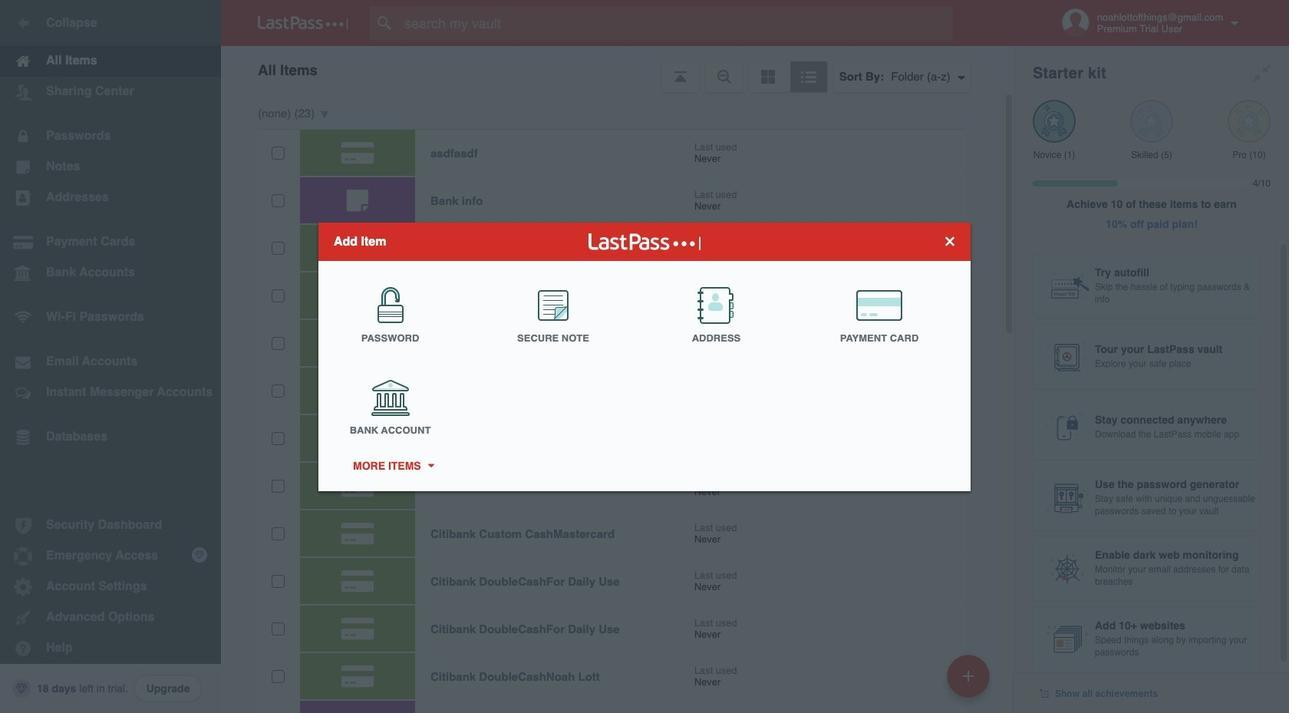 Task type: locate. For each thing, give the bounding box(es) containing it.
dialog
[[319, 222, 971, 491]]

caret right image
[[425, 464, 436, 467]]

main navigation navigation
[[0, 0, 221, 713]]

vault options navigation
[[221, 46, 1015, 92]]

new item navigation
[[942, 650, 999, 713]]

lastpass image
[[258, 16, 348, 30]]

Search search field
[[370, 6, 983, 40]]



Task type: describe. For each thing, give the bounding box(es) containing it.
new item image
[[963, 670, 974, 681]]

search my vault text field
[[370, 6, 983, 40]]



